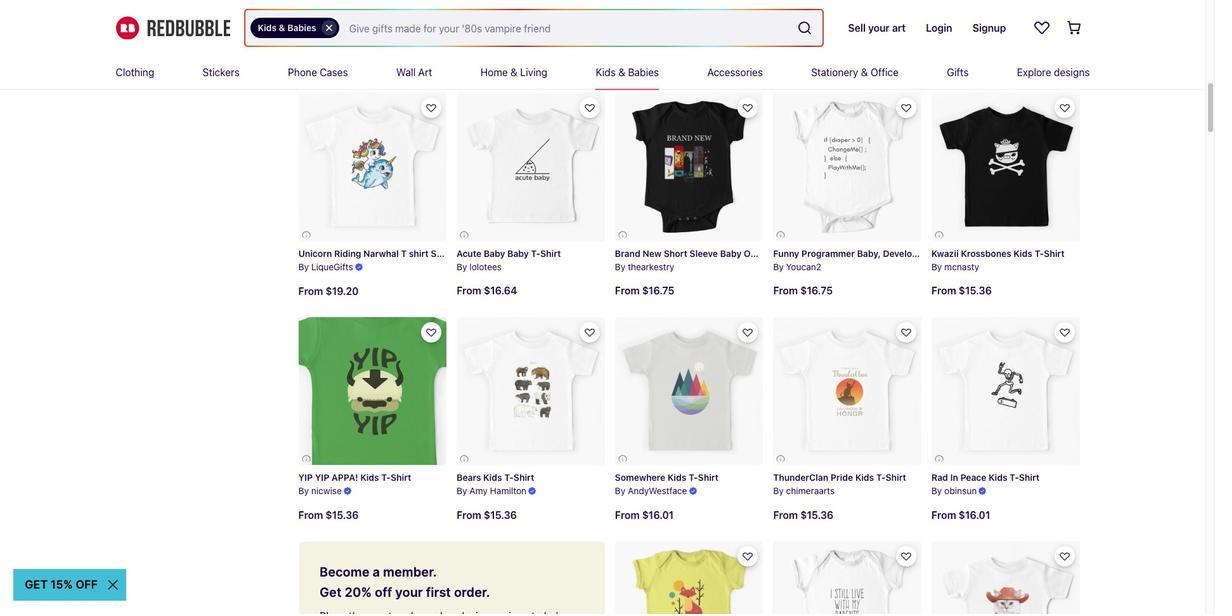 Task type: locate. For each thing, give the bounding box(es) containing it.
by obinsun
[[932, 486, 978, 496]]

$19.20
[[326, 285, 359, 297]]

shirt inside thunderclan pride kids t-shirt by chimeraarts
[[886, 472, 907, 483]]

pride
[[831, 472, 854, 483]]

by down chicken
[[457, 37, 467, 48]]

1 horizontal spatial from $16.01
[[932, 510, 991, 521]]

andywestface
[[628, 486, 688, 496]]

0 horizontal spatial $16.01
[[643, 510, 674, 521]]

1 $16.75 from the left
[[801, 285, 833, 297]]

-
[[538, 24, 543, 35]]

from $19.07
[[615, 61, 675, 72]]

2 horizontal spatial baby
[[721, 248, 742, 259]]

rad in peace kids t-shirt image
[[932, 317, 1080, 465]]

$15.36 down nicwise on the left
[[326, 510, 359, 521]]

chimeraarts
[[787, 486, 835, 496]]

from for bears kids t-shirt
[[457, 510, 482, 521]]

by left sophie
[[615, 37, 626, 48]]

1 horizontal spatial $16.01
[[959, 510, 991, 521]]

$16.75 down youcan2 in the top of the page
[[801, 285, 833, 297]]

from $16.01
[[615, 510, 674, 521], [932, 510, 991, 521]]

from for by sophie corrigan
[[615, 61, 640, 72]]

rad in peace kids t-shirt
[[932, 472, 1040, 483]]

explore designs
[[1018, 67, 1091, 78]]

kids
[[258, 22, 277, 33], [573, 24, 592, 35], [826, 24, 844, 35], [1031, 24, 1050, 35], [596, 67, 616, 78], [1014, 248, 1033, 259], [361, 472, 379, 483], [484, 472, 502, 483], [856, 472, 875, 483], [668, 472, 687, 483], [989, 472, 1008, 483]]

by for by bountifulbean
[[299, 37, 309, 48]]

from for acute baby baby t-shirt
[[457, 285, 482, 297]]

0 horizontal spatial from $16.01
[[615, 510, 674, 521]]

3 baby from the left
[[721, 248, 742, 259]]

babies
[[288, 22, 316, 33], [628, 67, 659, 78]]

babies down sophie
[[628, 67, 659, 78]]

shirt inside kwazii krossbones kids t-shirt by mcnasty
[[1045, 248, 1065, 259]]

panda
[[932, 24, 959, 35]]

1 vertical spatial bears
[[457, 472, 481, 483]]

office
[[871, 67, 899, 78]]

funny programmer baby, developer mommy and daddy coder short sleeve baby one-piece image
[[774, 93, 922, 241]]

shirt
[[604, 24, 624, 35], [856, 24, 877, 35], [1061, 24, 1082, 35], [541, 248, 561, 259], [1045, 248, 1065, 259], [391, 472, 412, 483], [514, 472, 535, 483], [886, 472, 907, 483], [699, 472, 719, 483], [1020, 472, 1040, 483]]

rodeo cat baby t-shirt image
[[932, 541, 1080, 614]]

from $15.36
[[457, 61, 517, 72], [932, 61, 993, 72], [932, 285, 993, 297], [774, 509, 834, 521], [299, 510, 359, 521], [457, 510, 517, 521]]

from $15.36 for kwazii krossbones kids t-shirt
[[932, 285, 993, 297]]

by inside thunderclan pride kids t-shirt by chimeraarts
[[774, 486, 784, 496]]

corrigan
[[659, 37, 694, 48]]

bears kids t-shirt
[[457, 472, 535, 483]]

panda bears big sister kids t-shirt
[[932, 24, 1082, 35]]

thunderclan
[[774, 472, 829, 483]]

t-
[[594, 24, 604, 35], [847, 24, 856, 35], [1052, 24, 1061, 35], [531, 248, 541, 259], [1035, 248, 1045, 259], [382, 472, 391, 483], [505, 472, 514, 483], [877, 472, 886, 483], [689, 472, 699, 483], [1010, 472, 1020, 483]]

baby left one-
[[721, 248, 742, 259]]

by left nicwise on the left
[[299, 486, 309, 496]]

& for kids & babies link
[[619, 67, 626, 78]]

redbubble logo image
[[116, 16, 230, 40]]

bears
[[961, 24, 985, 35], [457, 472, 481, 483]]

$15.36 down peacockcards
[[959, 61, 993, 72]]

by down thunderclan
[[774, 486, 784, 496]]

$15.36 for kwazii krossbones kids t-shirt
[[959, 285, 993, 297]]

from $15.36 down mcnasty
[[932, 285, 993, 297]]

hamilton
[[490, 486, 527, 496]]

by youcan2
[[774, 261, 822, 272]]

1 horizontal spatial kids & babies
[[596, 67, 659, 78]]

1 horizontal spatial babies
[[628, 67, 659, 78]]

by left the liquegifts
[[299, 261, 309, 272]]

2 baby from the left
[[508, 248, 529, 259]]

short
[[664, 248, 688, 259]]

$15.36 down pikaole
[[484, 61, 517, 72]]

from $15.36 down pikaole
[[457, 61, 517, 72]]

$15.36 for panda bears big sister kids t-shirt
[[959, 61, 993, 72]]

explore
[[1018, 67, 1052, 78]]

from for somewhere kids t-shirt
[[615, 510, 640, 521]]

baby up $16.64
[[508, 248, 529, 259]]

new
[[643, 248, 662, 259]]

$15.36 for yip yip appa! kids t-shirt
[[326, 510, 359, 521]]

t- inside acute baby baby t-shirt by lolotees
[[531, 248, 541, 259]]

unicorn riding narwhal t shirt squad girls kids rainbow unicorns gifts party kids t-shirt image
[[299, 93, 447, 241]]

0 horizontal spatial baby
[[484, 248, 506, 259]]

yip yip appa! kids t-shirt image
[[262, 280, 484, 502]]

designs
[[1055, 67, 1091, 78]]

from $15.36 down 'chimeraarts'
[[774, 509, 834, 521]]

from $15.36 for yip yip appa! kids t-shirt
[[299, 510, 359, 521]]

1 from $16.75 from the left
[[774, 285, 833, 297]]

$15.36
[[484, 61, 517, 72], [801, 61, 834, 72], [959, 61, 993, 72], [959, 285, 993, 297], [801, 509, 834, 521], [326, 510, 359, 521], [484, 510, 517, 521]]

2 from $16.01 from the left
[[932, 510, 991, 521]]

by
[[299, 37, 309, 48], [457, 37, 467, 48], [774, 37, 784, 48], [615, 37, 626, 48], [932, 37, 943, 48], [299, 261, 309, 272], [457, 261, 467, 272], [774, 261, 784, 272], [615, 261, 626, 272], [932, 261, 943, 272], [299, 486, 309, 496], [457, 486, 467, 496], [774, 486, 784, 496], [615, 486, 626, 496], [932, 486, 943, 496]]

1 horizontal spatial baby
[[508, 248, 529, 259]]

0 vertical spatial babies
[[288, 22, 316, 33]]

0 horizontal spatial yip
[[299, 472, 313, 483]]

baby
[[484, 248, 506, 259], [508, 248, 529, 259], [721, 248, 742, 259]]

0 horizontal spatial bears
[[457, 472, 481, 483]]

home & living link
[[481, 56, 548, 89]]

1 vertical spatial kids & babies
[[596, 67, 659, 78]]

by down somewhere in the bottom of the page
[[615, 486, 626, 496]]

1 vertical spatial babies
[[628, 67, 659, 78]]

from $15.36 down by amy hamilton
[[457, 510, 517, 521]]

kwazii krossbones kids t-shirt image
[[932, 93, 1080, 241]]

peacockcards
[[945, 37, 1002, 48]]

&
[[279, 22, 285, 33], [511, 67, 518, 78], [619, 67, 626, 78], [862, 67, 869, 78]]

$15.36 down hamilton
[[484, 510, 517, 521]]

2 $16.01 from the left
[[959, 510, 991, 521]]

from $16.01 down obinsun
[[932, 510, 991, 521]]

kids inside thunderclan pride kids t-shirt by chimeraarts
[[856, 472, 875, 483]]

by down "panda"
[[932, 37, 943, 48]]

$16.75
[[801, 285, 833, 297], [643, 285, 675, 297]]

yip
[[299, 472, 313, 483], [315, 472, 330, 483]]

accessories link
[[708, 56, 763, 89]]

by down acute
[[457, 261, 467, 272]]

krossbones
[[962, 248, 1012, 259]]

and
[[494, 24, 510, 35]]

$16.01
[[643, 510, 674, 521], [959, 510, 991, 521]]

& inside button
[[279, 22, 285, 33]]

from $16.75 down youcan2 in the top of the page
[[774, 285, 833, 297]]

bears up peacockcards
[[961, 24, 985, 35]]

Kids & Babies field
[[245, 10, 823, 46]]

babies inside button
[[288, 22, 316, 33]]

from for brand new short sleeve baby one-piece
[[615, 285, 640, 297]]

$15.36 down 'chimeraarts'
[[801, 509, 834, 521]]

chick
[[512, 24, 536, 35]]

by down brand
[[615, 261, 626, 272]]

menu bar containing clothing
[[116, 56, 1091, 89]]

appa!
[[332, 472, 358, 483]]

0 horizontal spatial babies
[[288, 22, 316, 33]]

by peacockcards
[[932, 37, 1002, 48]]

from $15.36 down by peacockcards
[[932, 61, 993, 72]]

piece
[[766, 248, 789, 259]]

kids & babies up the phone
[[258, 22, 316, 33]]

from $15.36 for bears kids t-shirt
[[457, 510, 517, 521]]

by for by obinsun
[[932, 486, 943, 496]]

gifts
[[948, 67, 969, 78]]

from $15.36 down nicwise on the left
[[299, 510, 359, 521]]

from $16.75 down thearkestry
[[615, 285, 675, 297]]

kwazii
[[932, 248, 959, 259]]

by up the phone
[[299, 37, 309, 48]]

baby up lolotees
[[484, 248, 506, 259]]

0 horizontal spatial from $16.75
[[615, 285, 675, 297]]

accessories
[[708, 67, 763, 78]]

2 $16.75 from the left
[[643, 285, 675, 297]]

from $15.36 for chicken and chick - pastel kids t-shirt
[[457, 61, 517, 72]]

& inside "link"
[[862, 67, 869, 78]]

1 $16.01 from the left
[[643, 510, 674, 521]]

kids & babies down sophie
[[596, 67, 659, 78]]

from $16.75 for by youcan2
[[774, 285, 833, 297]]

0 vertical spatial bears
[[961, 24, 985, 35]]

from
[[299, 61, 323, 72], [457, 61, 482, 72], [615, 61, 640, 72], [932, 61, 957, 72], [457, 285, 482, 297], [774, 285, 799, 297], [615, 285, 640, 297], [932, 285, 957, 297], [299, 285, 323, 297], [774, 509, 799, 521], [299, 510, 323, 521], [457, 510, 482, 521], [615, 510, 640, 521], [932, 510, 957, 521]]

one-
[[744, 248, 766, 259]]

$15.36 down mcnasty
[[959, 285, 993, 297]]

somewhere kids t-shirt
[[615, 472, 719, 483]]

1 yip from the left
[[299, 472, 313, 483]]

$15.36 for bears kids t-shirt
[[484, 510, 517, 521]]

by down 'old'
[[774, 37, 784, 48]]

from $16.75
[[774, 285, 833, 297], [615, 285, 675, 297]]

1 horizontal spatial from $16.75
[[774, 285, 833, 297]]

1 horizontal spatial yip
[[315, 472, 330, 483]]

0 vertical spatial kids & babies
[[258, 22, 316, 33]]

peace
[[961, 472, 987, 483]]

stationery & office link
[[812, 56, 899, 89]]

from $16.01 for obinsun
[[932, 510, 991, 521]]

by pikaole
[[457, 37, 499, 48]]

$16.75 down thearkestry
[[643, 285, 675, 297]]

by down kwazii
[[932, 261, 943, 272]]

$16.01 down andywestface
[[643, 510, 674, 521]]

1 horizontal spatial $16.75
[[801, 285, 833, 297]]

1 from $16.01 from the left
[[615, 510, 674, 521]]

$16.01 for by andywestface
[[643, 510, 674, 521]]

0 horizontal spatial $16.75
[[643, 285, 675, 297]]

from for kwazii krossbones kids t-shirt
[[932, 285, 957, 297]]

2 from $16.75 from the left
[[615, 285, 675, 297]]

by bountifulbean
[[299, 37, 369, 48]]

bears up amy
[[457, 472, 481, 483]]

from $16.01 down by andywestface on the bottom of page
[[615, 510, 674, 521]]

by for by sophie corrigan
[[615, 37, 626, 48]]

sister
[[1004, 24, 1029, 35]]

from for rad in peace kids t-shirt
[[932, 510, 957, 521]]

babies up by bountifulbean at the top
[[288, 22, 316, 33]]

by down piece
[[774, 261, 784, 272]]

by left amy
[[457, 486, 467, 496]]

$16.01 down obinsun
[[959, 510, 991, 521]]

old classics kids t-shirt
[[774, 24, 877, 35]]

menu bar
[[116, 56, 1091, 89]]

t- inside thunderclan pride kids t-shirt by chimeraarts
[[877, 472, 886, 483]]

kids & babies link
[[596, 56, 659, 89]]

by down rad
[[932, 486, 943, 496]]

lolotees
[[470, 261, 502, 272]]

acute baby baby t-shirt image
[[457, 93, 605, 241]]

0 horizontal spatial kids & babies
[[258, 22, 316, 33]]

thunderclan pride kids t-shirt by chimeraarts
[[774, 472, 907, 496]]



Task type: describe. For each thing, give the bounding box(es) containing it.
by inside kwazii krossbones kids t-shirt by mcnasty
[[932, 261, 943, 272]]

kids inside menu bar
[[596, 67, 616, 78]]

by liquegifts
[[299, 261, 353, 272]]

baby inside brand new short sleeve baby one-piece by thearkestry
[[721, 248, 742, 259]]

$16.01 for by obinsun
[[959, 510, 991, 521]]

stationery
[[812, 67, 859, 78]]

somewhere
[[615, 472, 666, 483]]

from for yip yip appa! kids t-shirt
[[299, 510, 323, 521]]

liquegifts
[[311, 261, 353, 272]]

brand new short sleeve baby one-piece image
[[615, 93, 764, 241]]

by andywestface
[[615, 486, 688, 496]]

living
[[521, 67, 548, 78]]

$16.75 for by youcan2
[[801, 285, 833, 297]]

by for by liquegifts
[[299, 261, 309, 272]]

by for by pikaole
[[457, 37, 467, 48]]

$14.98
[[326, 61, 359, 72]]

by inside acute baby baby t-shirt by lolotees
[[457, 261, 467, 272]]

$15.36 down subspeed
[[801, 61, 834, 72]]

kids inside button
[[258, 22, 277, 33]]

chicken
[[457, 24, 491, 35]]

by for by youcan2
[[774, 261, 784, 272]]

somewhere kids t-shirt image
[[615, 317, 764, 465]]

by sophie corrigan
[[615, 37, 694, 48]]

clothing link
[[116, 56, 154, 89]]

youcan2
[[787, 261, 822, 272]]

brand new short sleeve baby one-piece by thearkestry
[[615, 248, 789, 272]]

mcnasty
[[945, 261, 980, 272]]

phone
[[288, 67, 317, 78]]

wall
[[397, 67, 416, 78]]

explore designs link
[[1018, 56, 1091, 89]]

by for by andywestface
[[615, 486, 626, 496]]

wall art link
[[397, 56, 432, 89]]

pastel
[[545, 24, 571, 35]]

thearkestry
[[628, 261, 675, 272]]

from $16.75 for by thearkestry
[[615, 285, 675, 297]]

Search term search field
[[339, 10, 793, 46]]

stationery & office
[[812, 67, 899, 78]]

classics
[[789, 24, 823, 35]]

from $15.36 for thunderclan pride kids t-shirt
[[774, 509, 834, 521]]

kids & babies inside menu bar
[[596, 67, 659, 78]]

in
[[951, 472, 959, 483]]

sleeve
[[690, 248, 718, 259]]

art
[[419, 67, 432, 78]]

2 yip from the left
[[315, 472, 330, 483]]

from for chicken and chick - pastel kids t-shirt
[[457, 61, 482, 72]]

babies inside menu bar
[[628, 67, 659, 78]]

modal overlay box frame element
[[299, 541, 605, 614]]

old
[[774, 24, 787, 35]]

kids & babies inside button
[[258, 22, 316, 33]]

kids inside kwazii krossbones kids t-shirt by mcnasty
[[1014, 248, 1033, 259]]

obinsun
[[945, 486, 978, 496]]

$15.36 for chicken and chick - pastel kids t-shirt
[[484, 61, 517, 72]]

thunderclan pride kids t-shirt image
[[774, 317, 922, 465]]

subspeed
[[787, 37, 828, 48]]

$16.75 for by thearkestry
[[643, 285, 675, 297]]

wall art
[[397, 67, 432, 78]]

$15.36 for thunderclan pride kids t-shirt
[[801, 509, 834, 521]]

yip yip appa! kids t-shirt
[[299, 472, 412, 483]]

& for home & living link
[[511, 67, 518, 78]]

by subspeed
[[774, 37, 828, 48]]

shirt inside acute baby baby t-shirt by lolotees
[[541, 248, 561, 259]]

nicwise
[[311, 486, 342, 496]]

amy
[[470, 486, 488, 496]]

kwazii krossbones kids t-shirt by mcnasty
[[932, 248, 1065, 272]]

clothing
[[116, 67, 154, 78]]

from $15.36 for panda bears big sister kids t-shirt
[[932, 61, 993, 72]]

acute
[[457, 248, 482, 259]]

from $16.64
[[457, 285, 518, 297]]

rad
[[932, 472, 949, 483]]

& for the stationery & office "link"
[[862, 67, 869, 78]]

home & living
[[481, 67, 548, 78]]

gifts link
[[948, 56, 969, 89]]

from $19.20
[[299, 285, 359, 297]]

t- inside kwazii krossbones kids t-shirt by mcnasty
[[1035, 248, 1045, 259]]

big
[[988, 24, 1002, 35]]

by for by peacockcards
[[932, 37, 943, 48]]

from $14.98
[[299, 61, 359, 72]]

by nicwise
[[299, 486, 342, 496]]

$16.64
[[484, 285, 518, 297]]

bountifulbean
[[311, 37, 369, 48]]

from for thunderclan pride kids t-shirt
[[774, 509, 799, 521]]

from for panda bears big sister kids t-shirt
[[932, 61, 957, 72]]

chicken and chick - pastel kids t-shirt
[[457, 24, 624, 35]]

home
[[481, 67, 508, 78]]

by for by subspeed
[[774, 37, 784, 48]]

by amy hamilton
[[457, 486, 527, 496]]

stickers link
[[203, 56, 240, 89]]

kids & babies button
[[250, 18, 339, 38]]

by inside brand new short sleeve baby one-piece by thearkestry
[[615, 261, 626, 272]]

by for by nicwise
[[299, 486, 309, 496]]

stickers
[[203, 67, 240, 78]]

cases
[[320, 67, 348, 78]]

1 horizontal spatial bears
[[961, 24, 985, 35]]

brand
[[615, 248, 641, 259]]

phone cases link
[[288, 56, 348, 89]]

bears kids t-shirt image
[[457, 317, 605, 465]]

sophie
[[628, 37, 657, 48]]

acute baby baby t-shirt by lolotees
[[457, 248, 561, 272]]

$19.07
[[643, 61, 675, 72]]

phone cases
[[288, 67, 348, 78]]

pikaole
[[470, 37, 499, 48]]

1 baby from the left
[[484, 248, 506, 259]]

from $16.01 for andywestface
[[615, 510, 674, 521]]

by for by amy hamilton
[[457, 486, 467, 496]]



Task type: vqa. For each thing, say whether or not it's contained in the screenshot.
THE ORIGINAL ART ON AWESOME STUFF. DOWNLOAD THE REDBUBBLE APP
no



